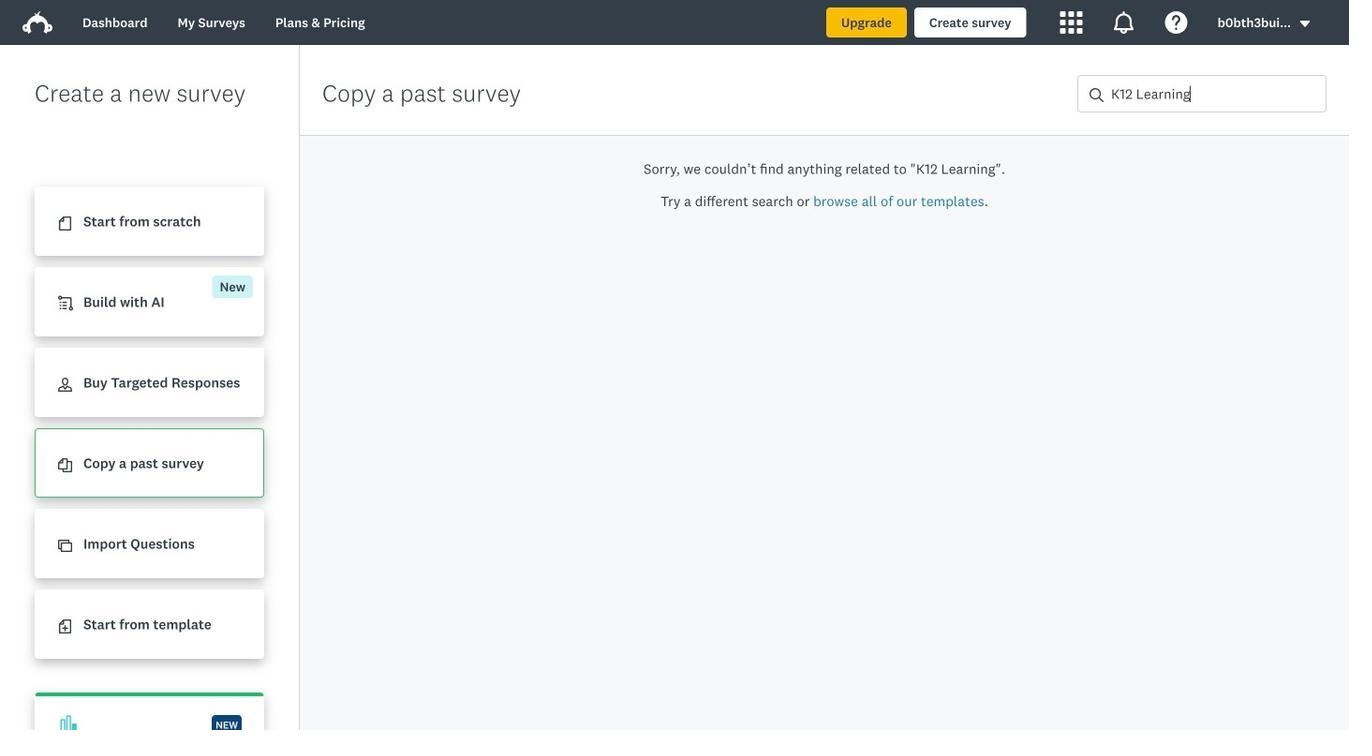 Task type: locate. For each thing, give the bounding box(es) containing it.
brand logo image
[[22, 7, 52, 37], [22, 11, 52, 34]]

help icon image
[[1166, 11, 1188, 34]]

dropdown arrow icon image
[[1299, 17, 1312, 30], [1301, 21, 1311, 27]]

1 brand logo image from the top
[[22, 7, 52, 37]]

products icon image
[[1061, 11, 1083, 34], [1061, 11, 1083, 34]]

notification center icon image
[[1113, 11, 1136, 34]]

Search surveys field
[[1104, 76, 1326, 112]]

document image
[[58, 217, 72, 231]]

documentclone image
[[58, 459, 72, 473]]

search image
[[1090, 88, 1104, 102]]



Task type: vqa. For each thing, say whether or not it's contained in the screenshot.
Search surveys field
yes



Task type: describe. For each thing, give the bounding box(es) containing it.
documentplus image
[[58, 620, 72, 634]]

2 brand logo image from the top
[[22, 11, 52, 34]]

user image
[[58, 378, 72, 392]]

clone image
[[58, 539, 72, 553]]



